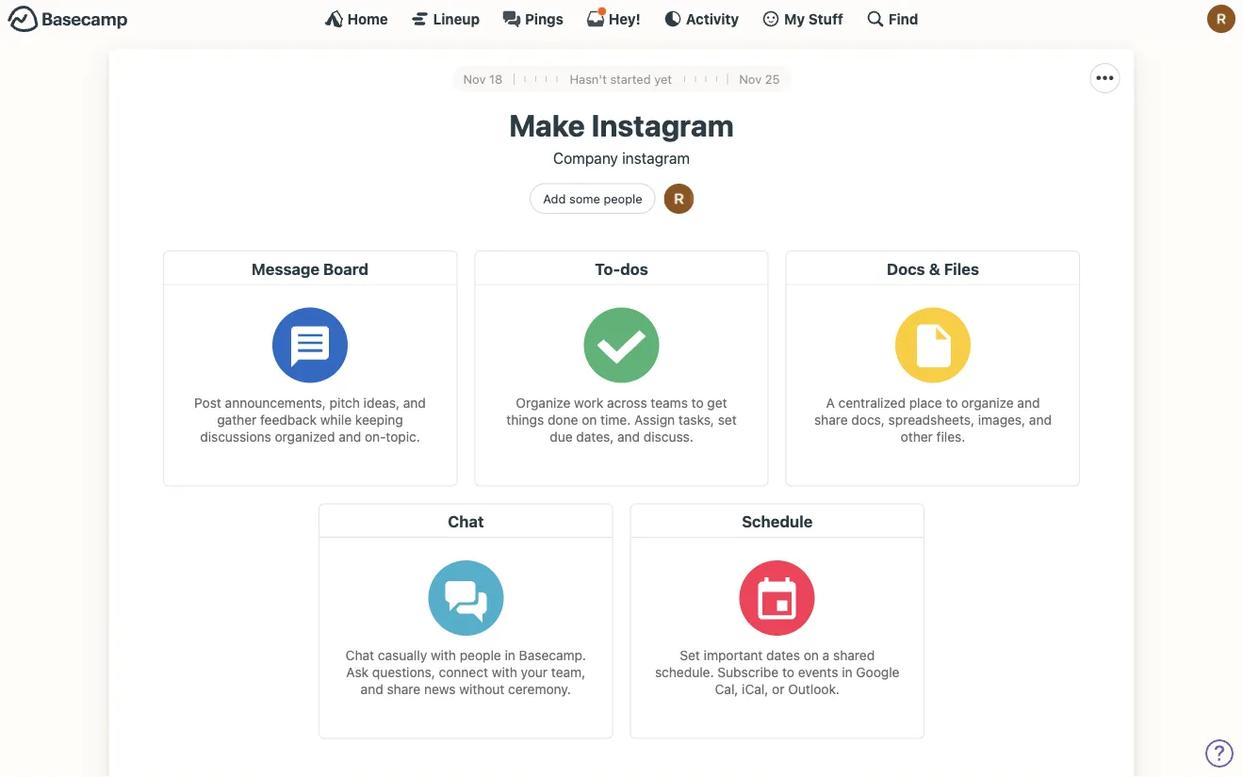 Task type: vqa. For each thing, say whether or not it's contained in the screenshot.
the 16, to the top
no



Task type: locate. For each thing, give the bounding box(es) containing it.
2 nov from the left
[[740, 72, 762, 86]]

hasn't started yet
[[570, 72, 672, 86]]

instagram
[[622, 149, 690, 167]]

ruby image
[[665, 184, 695, 214]]

make
[[509, 107, 585, 143]]

nov
[[463, 72, 486, 86], [740, 72, 762, 86]]

add
[[543, 192, 566, 206]]

hey!
[[609, 10, 641, 27]]

home link
[[325, 9, 388, 28]]

my
[[785, 10, 805, 27]]

ruby image
[[1208, 5, 1236, 33]]

nov left the 25
[[740, 72, 762, 86]]

switch accounts image
[[8, 5, 128, 34]]

main element
[[0, 0, 1244, 37]]

company
[[553, 149, 618, 167]]

25
[[765, 72, 780, 86]]

0 horizontal spatial nov
[[463, 72, 486, 86]]

activity
[[686, 10, 739, 27]]

find
[[889, 10, 919, 27]]

started
[[611, 72, 651, 86]]

stuff
[[809, 10, 844, 27]]

make instagram company instagram
[[509, 107, 734, 167]]

nov 18
[[463, 72, 503, 86]]

instagram
[[592, 107, 734, 143]]

1 horizontal spatial nov
[[740, 72, 762, 86]]

pings button
[[503, 9, 564, 28]]

nov left 18
[[463, 72, 486, 86]]

add some people link
[[530, 184, 656, 214]]

some
[[570, 192, 601, 206]]

lineup link
[[411, 9, 480, 28]]

1 nov from the left
[[463, 72, 486, 86]]

nov for nov 25
[[740, 72, 762, 86]]

hey! button
[[586, 7, 641, 28]]

activity link
[[664, 9, 739, 28]]

home
[[348, 10, 388, 27]]

hasn't
[[570, 72, 607, 86]]



Task type: describe. For each thing, give the bounding box(es) containing it.
nov 25
[[740, 72, 780, 86]]

find button
[[866, 9, 919, 28]]

pings
[[525, 10, 564, 27]]

yet
[[655, 72, 672, 86]]

my stuff button
[[762, 9, 844, 28]]

my stuff
[[785, 10, 844, 27]]

people
[[604, 192, 643, 206]]

add some people
[[543, 192, 643, 206]]

lineup
[[433, 10, 480, 27]]

nov for nov 18
[[463, 72, 486, 86]]

18
[[489, 72, 503, 86]]



